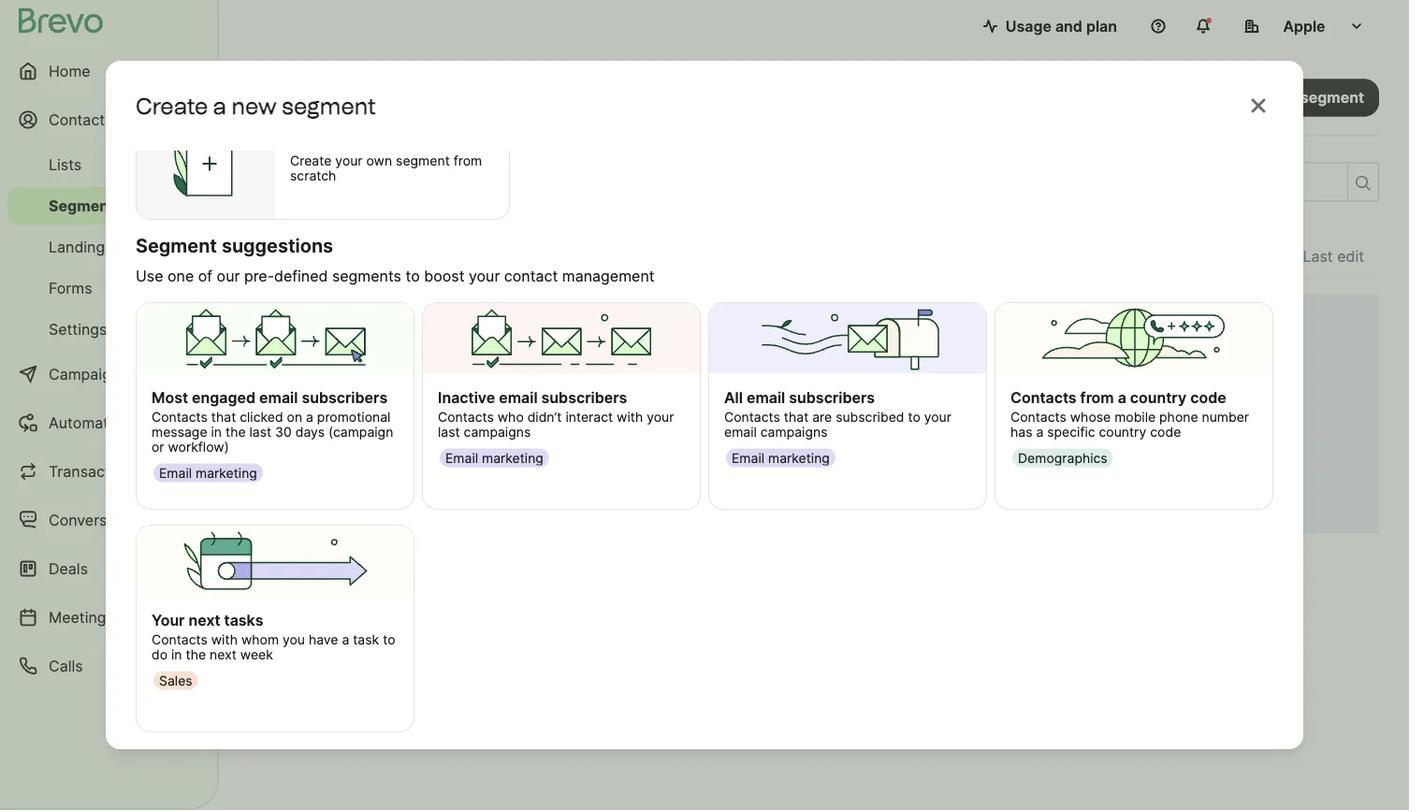 Task type: describe. For each thing, give the bounding box(es) containing it.
that inside the "most engaged email subscribers contacts that clicked on a promotional message in the last 30 days (campaign or workflow)"
[[211, 409, 236, 425]]

pages
[[109, 238, 152, 256]]

email for inactive
[[445, 450, 478, 466]]

campaigns link
[[7, 352, 206, 397]]

automations
[[49, 414, 138, 432]]

workflow)
[[168, 439, 229, 455]]

our
[[217, 267, 240, 285]]

left___rvooi image
[[176, 240, 191, 255]]

use
[[136, 267, 163, 285]]

from inside create your own segment from scratch
[[454, 153, 482, 169]]

a inside the "most engaged email subscribers contacts that clicked on a promotional message in the last 30 days (campaign or workflow)"
[[306, 409, 313, 425]]

settings link
[[7, 311, 206, 348]]

0 segments
[[249, 170, 396, 201]]

scratch
[[290, 168, 336, 184]]

contacts inside the inactive email subscribers contacts who didn't interact with your last campaigns
[[438, 409, 494, 425]]

with inside your next tasks contacts with whom you have a task to do in the next week
[[211, 631, 238, 647]]

the inside your next tasks contacts with whom you have a task to do in the next week
[[186, 646, 206, 662]]

1 vertical spatial next
[[210, 646, 237, 662]]

number
[[1202, 409, 1249, 425]]

are
[[812, 409, 832, 425]]

phone
[[1159, 409, 1198, 425]]

0 horizontal spatial code
[[1150, 424, 1181, 440]]

segment for create your own segment from scratch
[[396, 153, 450, 169]]

contacts from a country code contacts whose mobile phone number has a specific country code
[[1011, 389, 1249, 440]]

marketing for all
[[768, 450, 830, 466]]

create a segment
[[1236, 88, 1364, 106]]

defined
[[274, 267, 328, 285]]

or
[[152, 439, 164, 455]]

0
[[249, 170, 265, 201]]

automations link
[[7, 401, 206, 445]]

subscribers inside the "most engaged email subscribers contacts that clicked on a promotional message in the last 30 days (campaign or workflow)"
[[302, 389, 388, 407]]

please create a new segment.
[[735, 420, 948, 438]]

contacts link
[[7, 97, 206, 142]]

one
[[168, 267, 194, 285]]

contacts up demographics
[[1011, 409, 1067, 425]]

clicked
[[240, 409, 283, 425]]

contacts inside your next tasks contacts with whom you have a task to do in the next week
[[152, 631, 208, 647]]

transactional link
[[7, 449, 206, 494]]

days
[[295, 424, 325, 440]]

home link
[[7, 49, 206, 94]]

30
[[275, 424, 292, 440]]

and
[[1055, 17, 1083, 35]]

week
[[240, 646, 273, 662]]

usage and plan button
[[968, 7, 1132, 45]]

please
[[735, 420, 782, 438]]

sales
[[159, 673, 192, 689]]

pre-
[[244, 267, 274, 285]]

create
[[786, 420, 831, 438]]

deals
[[49, 560, 88, 578]]

email marketing for most
[[159, 465, 257, 481]]

email for most
[[159, 465, 192, 481]]

segments link
[[7, 187, 206, 225]]

on
[[287, 409, 302, 425]]

you
[[283, 631, 305, 647]]

0 vertical spatial next
[[188, 611, 220, 630]]

in inside the "most engaged email subscribers contacts that clicked on a promotional message in the last 30 days (campaign or workflow)"
[[211, 424, 222, 440]]

inactive email subscribers contacts who didn't interact with your last campaigns
[[438, 389, 674, 440]]

you don't have any segments.
[[735, 388, 983, 409]]

your next tasks contacts with whom you have a task to do in the next week
[[152, 611, 395, 662]]

email inside the inactive email subscribers contacts who didn't interact with your last campaigns
[[499, 389, 538, 407]]

create your own segment from scratch
[[290, 153, 482, 184]]

tasks
[[224, 611, 263, 630]]

usage and plan
[[1006, 17, 1117, 35]]

who
[[498, 409, 524, 425]]

transactional
[[49, 462, 144, 481]]

don't
[[771, 388, 813, 409]]

lists link
[[7, 146, 206, 183]]

email marketing for inactive
[[445, 450, 544, 466]]

of
[[198, 267, 213, 285]]

whose
[[1070, 409, 1111, 425]]

segment for segment
[[264, 248, 327, 266]]

didn't
[[527, 409, 562, 425]]

most
[[152, 389, 188, 407]]

do
[[152, 646, 168, 662]]

email marketing for all
[[732, 450, 830, 466]]

create for create a segment
[[1236, 88, 1285, 106]]

email up please
[[747, 389, 785, 407]]

from inside contacts from a country code contacts whose mobile phone number has a specific country code
[[1080, 389, 1114, 407]]

segments down own
[[273, 170, 396, 201]]

apple button
[[1230, 7, 1379, 45]]

inactive
[[438, 389, 495, 407]]

create a new segment
[[136, 92, 376, 119]]

lists
[[49, 155, 82, 174]]

that inside all email subscribers contacts that are subscribed to your email campaigns
[[784, 409, 809, 425]]

boost
[[424, 267, 465, 285]]

search button
[[1348, 164, 1378, 200]]

to inside your next tasks contacts with whom you have a task to do in the next week
[[383, 631, 395, 647]]

plan
[[1086, 17, 1117, 35]]

email inside the "most engaged email subscribers contacts that clicked on a promotional message in the last 30 days (campaign or workflow)"
[[259, 389, 298, 407]]

task
[[353, 631, 379, 647]]

apple
[[1283, 17, 1326, 35]]

create your own segment from scratch button
[[136, 108, 510, 220]]

1 vertical spatial new
[[848, 420, 878, 438]]

segments up 'landing'
[[49, 197, 123, 215]]

subscribers for all
[[789, 389, 875, 407]]

all email subscribers contacts that are subscribed to your email campaigns
[[724, 389, 952, 440]]

mobile
[[1115, 409, 1156, 425]]

meetings link
[[7, 595, 206, 640]]

(campaign
[[329, 424, 393, 440]]

0 vertical spatial have
[[818, 388, 857, 409]]

you
[[735, 388, 766, 409]]

have inside your next tasks contacts with whom you have a task to do in the next week
[[309, 631, 338, 647]]

create for create your own segment from scratch
[[290, 153, 332, 169]]

promotional
[[317, 409, 391, 425]]

interact
[[566, 409, 613, 425]]

segment inside create a segment button
[[1301, 88, 1364, 106]]

has
[[1011, 424, 1033, 440]]

0 vertical spatial new
[[232, 92, 277, 119]]

create for create a new segment
[[136, 92, 208, 119]]

last edit
[[1303, 248, 1364, 266]]

edit
[[1337, 248, 1364, 266]]



Task type: locate. For each thing, give the bounding box(es) containing it.
email down or
[[159, 465, 192, 481]]

campaigns for all
[[761, 424, 828, 440]]

1 vertical spatial country
[[1099, 424, 1147, 440]]

1 vertical spatial in
[[171, 646, 182, 662]]

campaigns for inactive
[[464, 424, 531, 440]]

subscribers for inactive
[[541, 389, 627, 407]]

segment up scratch
[[282, 92, 376, 119]]

segment up defined
[[264, 248, 327, 266]]

segment right own
[[396, 153, 450, 169]]

email marketing down who
[[445, 450, 544, 466]]

marketing for most
[[196, 465, 257, 481]]

last down inactive
[[438, 424, 460, 440]]

2 horizontal spatial email marketing
[[732, 450, 830, 466]]

Search for a segment search field
[[1100, 163, 1340, 201]]

1 horizontal spatial that
[[784, 409, 809, 425]]

0 horizontal spatial that
[[211, 409, 236, 425]]

with
[[617, 409, 643, 425], [211, 631, 238, 647]]

settings
[[49, 320, 107, 338]]

segments
[[249, 84, 359, 111], [273, 170, 396, 201], [49, 197, 123, 215]]

code left "number" at right bottom
[[1150, 424, 1181, 440]]

contacts inside contacts 'link'
[[49, 110, 113, 129]]

2 vertical spatial to
[[383, 631, 395, 647]]

most engaged email subscribers contacts that clicked on a promotional message in the last 30 days (campaign or workflow)
[[152, 389, 393, 455]]

1 horizontal spatial the
[[225, 424, 246, 440]]

segment for segment suggestions use one of our pre-defined segments to boost your contact management
[[136, 234, 217, 257]]

next right your
[[188, 611, 220, 630]]

meetings
[[49, 608, 114, 626]]

0 horizontal spatial new
[[232, 92, 277, 119]]

contacts down inactive
[[438, 409, 494, 425]]

0 horizontal spatial the
[[186, 646, 206, 662]]

the inside the "most engaged email subscribers contacts that clicked on a promotional message in the last 30 days (campaign or workflow)"
[[225, 424, 246, 440]]

message
[[152, 424, 207, 440]]

new up 0
[[232, 92, 277, 119]]

create inside create your own segment from scratch
[[290, 153, 332, 169]]

1 horizontal spatial segment
[[396, 153, 450, 169]]

1 horizontal spatial from
[[1080, 389, 1114, 407]]

last inside the "most engaged email subscribers contacts that clicked on a promotional message in the last 30 days (campaign or workflow)"
[[249, 424, 272, 440]]

campaigns inside the inactive email subscribers contacts who didn't interact with your last campaigns
[[464, 424, 531, 440]]

email
[[259, 389, 298, 407], [499, 389, 538, 407], [747, 389, 785, 407], [724, 424, 757, 440]]

have right you
[[309, 631, 338, 647]]

your right interact
[[647, 409, 674, 425]]

1 vertical spatial have
[[309, 631, 338, 647]]

subscribed
[[836, 409, 904, 425]]

from up whose
[[1080, 389, 1114, 407]]

1 last from the left
[[249, 424, 272, 440]]

suggestions
[[222, 234, 333, 257]]

segment up one
[[136, 234, 217, 257]]

have up please create a new segment.
[[818, 388, 857, 409]]

email marketing
[[445, 450, 544, 466], [732, 450, 830, 466], [159, 465, 257, 481]]

1 subscribers from the left
[[302, 389, 388, 407]]

2 horizontal spatial to
[[908, 409, 921, 425]]

your right boost
[[469, 267, 500, 285]]

subscribers up promotional
[[302, 389, 388, 407]]

whom
[[241, 631, 279, 647]]

to right any
[[908, 409, 921, 425]]

contacts inside all email subscribers contacts that are subscribed to your email campaigns
[[724, 409, 780, 425]]

0 horizontal spatial in
[[171, 646, 182, 662]]

with inside the inactive email subscribers contacts who didn't interact with your last campaigns
[[617, 409, 643, 425]]

conversations
[[49, 511, 150, 529]]

segment inside create your own segment from scratch
[[396, 153, 450, 169]]

0 vertical spatial country
[[1130, 389, 1187, 407]]

marketing down who
[[482, 450, 544, 466]]

1 vertical spatial to
[[908, 409, 921, 425]]

1 horizontal spatial email
[[445, 450, 478, 466]]

to left boost
[[406, 267, 420, 285]]

0 horizontal spatial segment
[[136, 234, 217, 257]]

your inside all email subscribers contacts that are subscribed to your email campaigns
[[924, 409, 952, 425]]

landing pages link
[[7, 228, 206, 266]]

1 horizontal spatial subscribers
[[541, 389, 627, 407]]

the down engaged
[[225, 424, 246, 440]]

that
[[211, 409, 236, 425], [784, 409, 809, 425]]

campaigns down don't
[[761, 424, 828, 440]]

contacts down your
[[152, 631, 208, 647]]

campaigns inside all email subscribers contacts that are subscribed to your email campaigns
[[761, 424, 828, 440]]

1 horizontal spatial with
[[617, 409, 643, 425]]

last left 30
[[249, 424, 272, 440]]

subscribers up are
[[789, 389, 875, 407]]

email down you
[[724, 424, 757, 440]]

0 horizontal spatial with
[[211, 631, 238, 647]]

0 horizontal spatial segment
[[282, 92, 376, 119]]

to inside segment suggestions use one of our pre-defined segments to boost your contact management
[[406, 267, 420, 285]]

contacts down "most"
[[152, 409, 208, 425]]

to
[[406, 267, 420, 285], [908, 409, 921, 425], [383, 631, 395, 647]]

2 horizontal spatial segment
[[1301, 88, 1364, 106]]

contacts up has
[[1011, 389, 1077, 407]]

your inside segment suggestions use one of our pre-defined segments to boost your contact management
[[469, 267, 500, 285]]

your right any
[[924, 409, 952, 425]]

contacts
[[49, 110, 113, 129], [1011, 389, 1077, 407], [152, 409, 208, 425], [438, 409, 494, 425], [724, 409, 780, 425], [1011, 409, 1067, 425], [152, 631, 208, 647]]

create a segment button
[[1221, 79, 1379, 116]]

in inside your next tasks contacts with whom you have a task to do in the next week
[[171, 646, 182, 662]]

segments
[[332, 267, 401, 285]]

2 subscribers from the left
[[541, 389, 627, 407]]

segment
[[136, 234, 217, 257], [264, 248, 327, 266]]

0 vertical spatial in
[[211, 424, 222, 440]]

2 horizontal spatial email
[[732, 450, 765, 466]]

1 horizontal spatial have
[[818, 388, 857, 409]]

code up "number" at right bottom
[[1190, 389, 1227, 407]]

marketing for inactive
[[482, 450, 544, 466]]

create up "0 segments"
[[290, 153, 332, 169]]

3 subscribers from the left
[[789, 389, 875, 407]]

your left own
[[335, 153, 363, 169]]

your inside the inactive email subscribers contacts who didn't interact with your last campaigns
[[647, 409, 674, 425]]

email marketing down workflow)
[[159, 465, 257, 481]]

demographics
[[1018, 450, 1108, 466]]

2 last from the left
[[438, 424, 460, 440]]

in right do
[[171, 646, 182, 662]]

segments up scratch
[[249, 84, 359, 111]]

1 campaigns from the left
[[464, 424, 531, 440]]

1 horizontal spatial create
[[290, 153, 332, 169]]

with down tasks
[[211, 631, 238, 647]]

a
[[1288, 88, 1297, 106], [213, 92, 226, 119], [1118, 389, 1127, 407], [306, 409, 313, 425], [835, 420, 844, 438], [1036, 424, 1044, 440], [342, 631, 349, 647]]

0 horizontal spatial email
[[159, 465, 192, 481]]

new
[[232, 92, 277, 119], [848, 420, 878, 438]]

last
[[249, 424, 272, 440], [438, 424, 460, 440]]

usage
[[1006, 17, 1052, 35]]

from right own
[[454, 153, 482, 169]]

contact
[[504, 267, 558, 285]]

email for all
[[732, 450, 765, 466]]

marketing down workflow)
[[196, 465, 257, 481]]

segment down apple button
[[1301, 88, 1364, 106]]

any
[[862, 388, 892, 409]]

2 horizontal spatial marketing
[[768, 450, 830, 466]]

in down engaged
[[211, 424, 222, 440]]

new down you don't have any segments.
[[848, 420, 878, 438]]

a inside your next tasks contacts with whom you have a task to do in the next week
[[342, 631, 349, 647]]

email marketing down please
[[732, 450, 830, 466]]

home
[[49, 62, 90, 80]]

1 horizontal spatial campaigns
[[761, 424, 828, 440]]

last inside the inactive email subscribers contacts who didn't interact with your last campaigns
[[438, 424, 460, 440]]

a inside button
[[1288, 88, 1297, 106]]

segment inside segment suggestions use one of our pre-defined segments to boost your contact management
[[136, 234, 217, 257]]

0 horizontal spatial from
[[454, 153, 482, 169]]

conversations link
[[7, 498, 206, 543]]

segments.
[[897, 388, 983, 409]]

calls
[[49, 657, 83, 675]]

have
[[818, 388, 857, 409], [309, 631, 338, 647]]

1 vertical spatial the
[[186, 646, 206, 662]]

deals link
[[7, 546, 206, 591]]

subscribers inside the inactive email subscribers contacts who didn't interact with your last campaigns
[[541, 389, 627, 407]]

landing
[[49, 238, 105, 256]]

1 horizontal spatial code
[[1190, 389, 1227, 407]]

that left are
[[784, 409, 809, 425]]

country right specific
[[1099, 424, 1147, 440]]

country up the phone
[[1130, 389, 1187, 407]]

to inside all email subscribers contacts that are subscribed to your email campaigns
[[908, 409, 921, 425]]

country
[[1130, 389, 1187, 407], [1099, 424, 1147, 440]]

management
[[562, 267, 655, 285]]

next left week
[[210, 646, 237, 662]]

0 horizontal spatial campaigns
[[464, 424, 531, 440]]

the
[[225, 424, 246, 440], [186, 646, 206, 662]]

0 horizontal spatial last
[[249, 424, 272, 440]]

to right task
[[383, 631, 395, 647]]

forms
[[49, 279, 92, 297]]

email down inactive
[[445, 450, 478, 466]]

0 horizontal spatial to
[[383, 631, 395, 647]]

email
[[445, 450, 478, 466], [732, 450, 765, 466], [159, 465, 192, 481]]

1 that from the left
[[211, 409, 236, 425]]

campaigns down inactive
[[464, 424, 531, 440]]

0 horizontal spatial marketing
[[196, 465, 257, 481]]

landing pages
[[49, 238, 152, 256]]

2 horizontal spatial create
[[1236, 88, 1285, 106]]

1 horizontal spatial email marketing
[[445, 450, 544, 466]]

the up sales at the left
[[186, 646, 206, 662]]

search image
[[1356, 176, 1371, 191]]

create inside button
[[1236, 88, 1285, 106]]

0 horizontal spatial subscribers
[[302, 389, 388, 407]]

marketing down create
[[768, 450, 830, 466]]

1 horizontal spatial marketing
[[482, 450, 544, 466]]

1 horizontal spatial segment
[[264, 248, 327, 266]]

campaigns
[[49, 365, 128, 383]]

1 vertical spatial from
[[1080, 389, 1114, 407]]

2 horizontal spatial subscribers
[[789, 389, 875, 407]]

contacts up lists
[[49, 110, 113, 129]]

1 horizontal spatial to
[[406, 267, 420, 285]]

1 vertical spatial with
[[211, 631, 238, 647]]

segment
[[1301, 88, 1364, 106], [282, 92, 376, 119], [396, 153, 450, 169]]

code
[[1190, 389, 1227, 407], [1150, 424, 1181, 440]]

email up on
[[259, 389, 298, 407]]

0 vertical spatial with
[[617, 409, 643, 425]]

next
[[188, 611, 220, 630], [210, 646, 237, 662]]

0 vertical spatial to
[[406, 267, 420, 285]]

1 horizontal spatial last
[[438, 424, 460, 440]]

2 campaigns from the left
[[761, 424, 828, 440]]

0 horizontal spatial create
[[136, 92, 208, 119]]

1 vertical spatial code
[[1150, 424, 1181, 440]]

segment suggestions use one of our pre-defined segments to boost your contact management
[[136, 234, 655, 285]]

0 horizontal spatial email marketing
[[159, 465, 257, 481]]

1 horizontal spatial new
[[848, 420, 878, 438]]

segment for create a new segment
[[282, 92, 376, 119]]

calls link
[[7, 644, 206, 689]]

email up who
[[499, 389, 538, 407]]

last
[[1303, 248, 1333, 266]]

specific
[[1047, 424, 1095, 440]]

create down apple button
[[1236, 88, 1285, 106]]

contacts down all
[[724, 409, 780, 425]]

create up lists link
[[136, 92, 208, 119]]

that down engaged
[[211, 409, 236, 425]]

0 vertical spatial from
[[454, 153, 482, 169]]

with right interact
[[617, 409, 643, 425]]

subscribers up interact
[[541, 389, 627, 407]]

all
[[724, 389, 743, 407]]

email down please
[[732, 450, 765, 466]]

2 that from the left
[[784, 409, 809, 425]]

0 vertical spatial code
[[1190, 389, 1227, 407]]

your inside create your own segment from scratch
[[335, 153, 363, 169]]

1 horizontal spatial in
[[211, 424, 222, 440]]

0 horizontal spatial have
[[309, 631, 338, 647]]

engaged
[[192, 389, 256, 407]]

contacts inside the "most engaged email subscribers contacts that clicked on a promotional message in the last 30 days (campaign or workflow)"
[[152, 409, 208, 425]]

0 vertical spatial the
[[225, 424, 246, 440]]

your
[[152, 611, 185, 630]]

subscribers inside all email subscribers contacts that are subscribed to your email campaigns
[[789, 389, 875, 407]]



Task type: vqa. For each thing, say whether or not it's contained in the screenshot.
'IMPROVE ENGAGEMENT'
no



